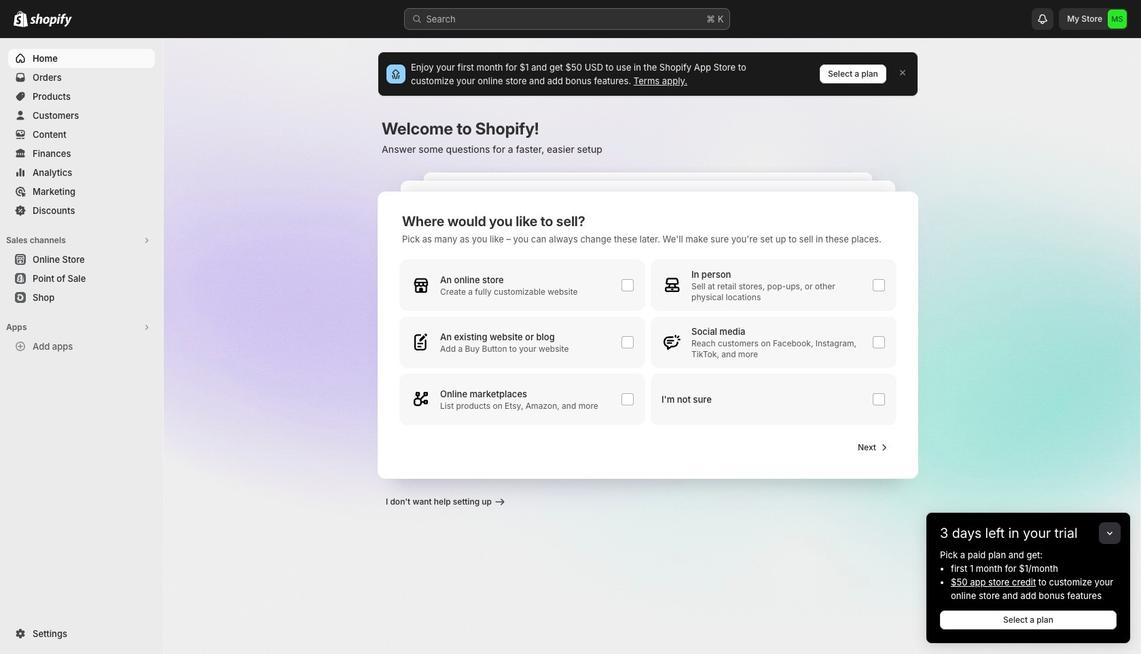 Task type: vqa. For each thing, say whether or not it's contained in the screenshot.
the leftmost shopify image
yes



Task type: locate. For each thing, give the bounding box(es) containing it.
1 horizontal spatial shopify image
[[30, 14, 72, 27]]

my store image
[[1108, 10, 1127, 29]]

0 horizontal spatial shopify image
[[14, 11, 28, 27]]

shopify image
[[14, 11, 28, 27], [30, 14, 72, 27]]



